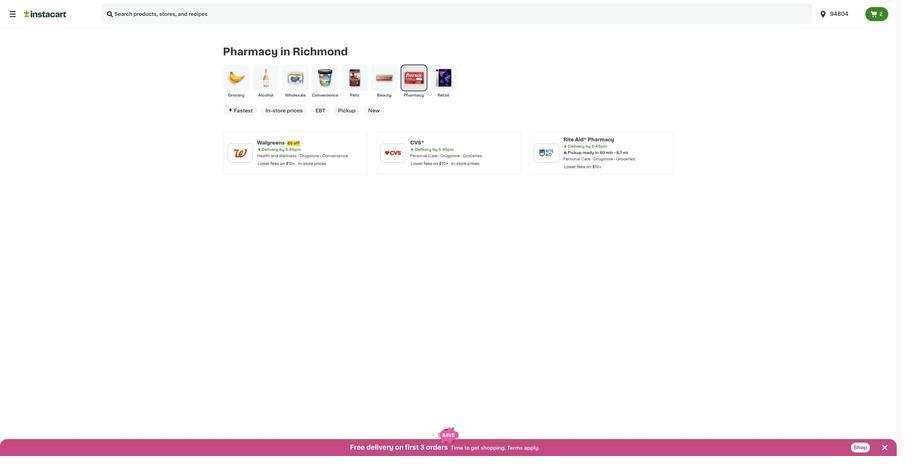 Task type: vqa. For each thing, say whether or not it's contained in the screenshot.
the leftmost the and
no



Task type: locate. For each thing, give the bounding box(es) containing it.
pickup left ready
[[568, 151, 582, 155]]

0 horizontal spatial in-
[[266, 108, 273, 113]]

rite
[[564, 137, 574, 142]]

pickup for pickup
[[338, 108, 356, 113]]

delivery by 5:45pm up ready
[[568, 145, 608, 148]]

$10+ for wellness
[[286, 162, 295, 166]]

shop
[[854, 445, 868, 450]]

5:45pm
[[592, 145, 608, 148], [285, 148, 301, 152], [439, 148, 454, 152]]

pharmacy
[[223, 47, 278, 57], [404, 93, 424, 97], [588, 137, 615, 142]]

pharmacy in richmond main content
[[0, 28, 897, 456]]

5:45pm for cvs®
[[439, 148, 454, 152]]

care
[[428, 154, 438, 158], [582, 157, 591, 161]]

in-store prices
[[266, 108, 303, 113]]

shopping.
[[481, 446, 506, 451]]

None search field
[[102, 4, 812, 24]]

1 horizontal spatial lower
[[411, 162, 423, 166]]

1 vertical spatial pickup
[[568, 151, 582, 155]]

0 horizontal spatial fees
[[271, 162, 279, 166]]

by for rite aid® pharmacy
[[586, 145, 591, 148]]

off
[[294, 141, 300, 145]]

1 horizontal spatial store
[[303, 162, 313, 166]]

convenience
[[312, 93, 339, 97], [322, 154, 348, 158]]

lower fees on $10+
[[564, 165, 602, 169]]

personal
[[410, 154, 427, 158], [564, 157, 581, 161]]

ebt
[[316, 108, 326, 113]]

in
[[281, 47, 290, 57], [595, 151, 599, 155]]

1 horizontal spatial 5:45pm
[[439, 148, 454, 152]]

2 horizontal spatial delivery by 5:45pm
[[568, 145, 608, 148]]

close image
[[881, 444, 890, 452]]

delivery down walgreens
[[262, 148, 278, 152]]

0 horizontal spatial $10+
[[286, 162, 295, 166]]

free delivery on first 3 orders time to get shopping. terms apply.
[[350, 445, 540, 451]]

2 horizontal spatial delivery
[[568, 145, 585, 148]]

pickup
[[338, 108, 356, 113], [568, 151, 582, 155]]

by
[[586, 145, 591, 148], [279, 148, 285, 152], [433, 148, 438, 152]]

delivery by 5:45pm for cvs®
[[415, 148, 454, 152]]

personal care drugstore groceries down 60
[[564, 157, 636, 161]]

convenience button
[[312, 64, 339, 98]]

new button
[[364, 105, 385, 116]]

delivery down aid®
[[568, 145, 585, 148]]

terms
[[507, 446, 523, 451]]

in up wholesale button
[[281, 47, 290, 57]]

0 horizontal spatial prices
[[287, 108, 303, 113]]

2 horizontal spatial lower
[[564, 165, 576, 169]]

fees down cvs®
[[424, 162, 433, 166]]

1 horizontal spatial care
[[582, 157, 591, 161]]

wholesale
[[285, 93, 306, 97]]

lower fees on $10+ in-store prices down cvs®
[[411, 162, 480, 166]]

1 horizontal spatial fees
[[424, 162, 433, 166]]

fastest button
[[223, 105, 258, 116]]

0 vertical spatial convenience
[[312, 93, 339, 97]]

delivery
[[568, 145, 585, 148], [262, 148, 278, 152], [415, 148, 432, 152]]

2 horizontal spatial fees
[[577, 165, 586, 169]]

1 horizontal spatial pharmacy
[[404, 93, 424, 97]]

personal care drugstore groceries down cvs®
[[410, 154, 482, 158]]

in-
[[266, 108, 273, 113], [298, 162, 303, 166], [451, 162, 457, 166]]

1 horizontal spatial personal care drugstore groceries
[[564, 157, 636, 161]]

alcohol
[[258, 93, 274, 97]]

instacart logo image
[[24, 10, 66, 18]]

fees for care
[[424, 162, 433, 166]]

0 vertical spatial pharmacy
[[223, 47, 278, 57]]

0 horizontal spatial by
[[279, 148, 285, 152]]

wellness
[[279, 154, 297, 158]]

0 horizontal spatial 5:45pm
[[285, 148, 301, 152]]

beauty button
[[371, 64, 398, 98]]

2
[[880, 12, 883, 17]]

pharmacy up 60
[[588, 137, 615, 142]]

1 horizontal spatial groceries
[[617, 157, 636, 161]]

94804 button
[[815, 4, 866, 24], [819, 4, 862, 24]]

1 horizontal spatial in-
[[298, 162, 303, 166]]

alcohol button
[[253, 64, 279, 98]]

2 horizontal spatial in-
[[451, 162, 457, 166]]

0 horizontal spatial care
[[428, 154, 438, 158]]

groceries
[[463, 154, 482, 158], [617, 157, 636, 161]]

store
[[273, 108, 286, 113], [303, 162, 313, 166], [457, 162, 467, 166]]

personal care drugstore groceries
[[410, 154, 482, 158], [564, 157, 636, 161]]

2 horizontal spatial by
[[586, 145, 591, 148]]

delivery by 5:45pm
[[568, 145, 608, 148], [262, 148, 301, 152], [415, 148, 454, 152]]

fees down ready
[[577, 165, 586, 169]]

pharmacy up grocery button
[[223, 47, 278, 57]]

to
[[465, 446, 470, 451]]

6.7
[[617, 151, 623, 155]]

fees
[[271, 162, 279, 166], [424, 162, 433, 166], [577, 165, 586, 169]]

aid®
[[575, 137, 587, 142]]

delivery by 5:45pm down cvs®
[[415, 148, 454, 152]]

0 vertical spatial pickup
[[338, 108, 356, 113]]

2 horizontal spatial prices
[[468, 162, 480, 166]]

pharmacy right beauty
[[404, 93, 424, 97]]

2 lower fees on $10+ in-store prices from the left
[[411, 162, 480, 166]]

personal down cvs®
[[410, 154, 427, 158]]

1 horizontal spatial prices
[[314, 162, 327, 166]]

1 vertical spatial pharmacy
[[404, 93, 424, 97]]

2 horizontal spatial store
[[457, 162, 467, 166]]

1 horizontal spatial in
[[595, 151, 599, 155]]

drugstore
[[300, 154, 319, 158], [441, 154, 460, 158], [594, 157, 614, 161]]

mi
[[624, 151, 628, 155]]

1 94804 button from the left
[[815, 4, 866, 24]]

in left 60
[[595, 151, 599, 155]]

lower
[[258, 162, 270, 166], [411, 162, 423, 166], [564, 165, 576, 169]]

store for personal
[[457, 162, 467, 166]]

1 vertical spatial convenience
[[322, 154, 348, 158]]

ebt button
[[311, 105, 331, 116]]

0 horizontal spatial pharmacy
[[223, 47, 278, 57]]

lower down cvs®
[[411, 162, 423, 166]]

health and wellness drugstore convenience
[[257, 154, 348, 158]]

fees down and
[[271, 162, 279, 166]]

cvs® logo image
[[384, 144, 403, 162]]

delivery by 5:45pm down "walgreens $5 off"
[[262, 148, 301, 152]]

new
[[368, 108, 380, 113]]

delivery for rite aid® pharmacy
[[568, 145, 585, 148]]

1 horizontal spatial delivery
[[415, 148, 432, 152]]

0 horizontal spatial groceries
[[463, 154, 482, 158]]

wholesale button
[[282, 64, 309, 98]]

0 horizontal spatial delivery by 5:45pm
[[262, 148, 301, 152]]

0 horizontal spatial pickup
[[338, 108, 356, 113]]

pickup inside button
[[338, 108, 356, 113]]

prices for personal care
[[468, 162, 480, 166]]

prices
[[287, 108, 303, 113], [314, 162, 327, 166], [468, 162, 480, 166]]

0 horizontal spatial lower fees on $10+ in-store prices
[[258, 162, 327, 166]]

delivery
[[367, 445, 394, 451]]

personal up lower fees on $10+
[[564, 157, 581, 161]]

$10+
[[286, 162, 295, 166], [439, 162, 449, 166], [593, 165, 602, 169]]

walgreens $5 off
[[257, 140, 300, 145]]

fastest
[[234, 108, 253, 113]]

delivery down cvs®
[[415, 148, 432, 152]]

2 horizontal spatial drugstore
[[594, 157, 614, 161]]

0 vertical spatial in
[[281, 47, 290, 57]]

apply.
[[524, 446, 540, 451]]

lower fees on $10+ in-store prices for wellness
[[258, 162, 327, 166]]

0 horizontal spatial personal care drugstore groceries
[[410, 154, 482, 158]]

1 horizontal spatial $10+
[[439, 162, 449, 166]]

1 horizontal spatial by
[[433, 148, 438, 152]]

pharmacy inside button
[[404, 93, 424, 97]]

save image
[[438, 427, 459, 443]]

cvs®
[[410, 140, 424, 145]]

1 horizontal spatial drugstore
[[441, 154, 460, 158]]

2 94804 button from the left
[[819, 4, 862, 24]]

0 horizontal spatial lower
[[258, 162, 270, 166]]

2 horizontal spatial pharmacy
[[588, 137, 615, 142]]

1 lower fees on $10+ in-store prices from the left
[[258, 162, 327, 166]]

grocery button
[[223, 64, 250, 98]]

lower fees on $10+ in-store prices down wellness in the left top of the page
[[258, 162, 327, 166]]

lower down health
[[258, 162, 270, 166]]

1 horizontal spatial pickup
[[568, 151, 582, 155]]

grocery
[[228, 93, 245, 97]]

lower down the pickup ready in 60 min
[[564, 165, 576, 169]]

on
[[280, 162, 285, 166], [434, 162, 438, 166], [587, 165, 592, 169], [395, 445, 404, 451]]

94804
[[831, 11, 849, 17]]

0 horizontal spatial store
[[273, 108, 286, 113]]

pickup down pets
[[338, 108, 356, 113]]

ready
[[583, 151, 595, 155]]

0 horizontal spatial personal
[[410, 154, 427, 158]]

1 horizontal spatial delivery by 5:45pm
[[415, 148, 454, 152]]

1 horizontal spatial lower fees on $10+ in-store prices
[[411, 162, 480, 166]]

get
[[471, 446, 480, 451]]

lower fees on $10+ in-store prices
[[258, 162, 327, 166], [411, 162, 480, 166]]

orders
[[426, 445, 448, 451]]

2 horizontal spatial 5:45pm
[[592, 145, 608, 148]]

lower fees on $10+ in-store prices for drugstore
[[411, 162, 480, 166]]

0 horizontal spatial in
[[281, 47, 290, 57]]

beauty
[[377, 93, 392, 97]]

retail
[[438, 93, 450, 97]]



Task type: describe. For each thing, give the bounding box(es) containing it.
prices inside button
[[287, 108, 303, 113]]

richmond
[[293, 47, 348, 57]]

health
[[257, 154, 270, 158]]

shop button
[[851, 443, 871, 453]]

convenience inside button
[[312, 93, 339, 97]]

$10+ for drugstore
[[439, 162, 449, 166]]

and
[[271, 154, 278, 158]]

min
[[606, 151, 614, 155]]

0 horizontal spatial drugstore
[[300, 154, 319, 158]]

first
[[405, 445, 419, 451]]

in- inside button
[[266, 108, 273, 113]]

prices for health and wellness
[[314, 162, 327, 166]]

rite aid® pharmacy logo image
[[538, 144, 556, 162]]

in- for personal
[[451, 162, 457, 166]]

store for health
[[303, 162, 313, 166]]

pharmacy button
[[401, 64, 428, 98]]

in- for health
[[298, 162, 303, 166]]

walgreens
[[257, 140, 285, 145]]

rite aid® pharmacy
[[564, 137, 615, 142]]

pharmacy in richmond
[[223, 47, 348, 57]]

fees for and
[[271, 162, 279, 166]]

pickup button
[[333, 105, 361, 116]]

Search field
[[102, 4, 812, 24]]

pickup for pickup ready in 60 min
[[568, 151, 582, 155]]

1 horizontal spatial personal
[[564, 157, 581, 161]]

walgreens logo image
[[231, 144, 249, 162]]

time
[[451, 446, 464, 451]]

0 horizontal spatial delivery
[[262, 148, 278, 152]]

delivery for cvs®
[[415, 148, 432, 152]]

lower for health
[[258, 162, 270, 166]]

3
[[421, 445, 425, 451]]

1 vertical spatial in
[[595, 151, 599, 155]]

store inside button
[[273, 108, 286, 113]]

in-store prices button
[[261, 105, 308, 116]]

5:45pm for rite aid® pharmacy
[[592, 145, 608, 148]]

2 horizontal spatial $10+
[[593, 165, 602, 169]]

pharmacy for pharmacy in richmond
[[223, 47, 278, 57]]

2 button
[[866, 7, 889, 21]]

lower for personal
[[411, 162, 423, 166]]

pharmacy for pharmacy
[[404, 93, 424, 97]]

pets
[[350, 93, 359, 97]]

2 vertical spatial pharmacy
[[588, 137, 615, 142]]

pickup ready in 60 min
[[568, 151, 614, 155]]

$5
[[288, 141, 293, 145]]

delivery by 5:45pm for rite aid® pharmacy
[[568, 145, 608, 148]]

60
[[600, 151, 605, 155]]

free
[[350, 445, 365, 451]]

pets button
[[341, 64, 368, 98]]

6.7 mi
[[617, 151, 628, 155]]

retail button
[[430, 64, 457, 98]]

by for cvs®
[[433, 148, 438, 152]]



